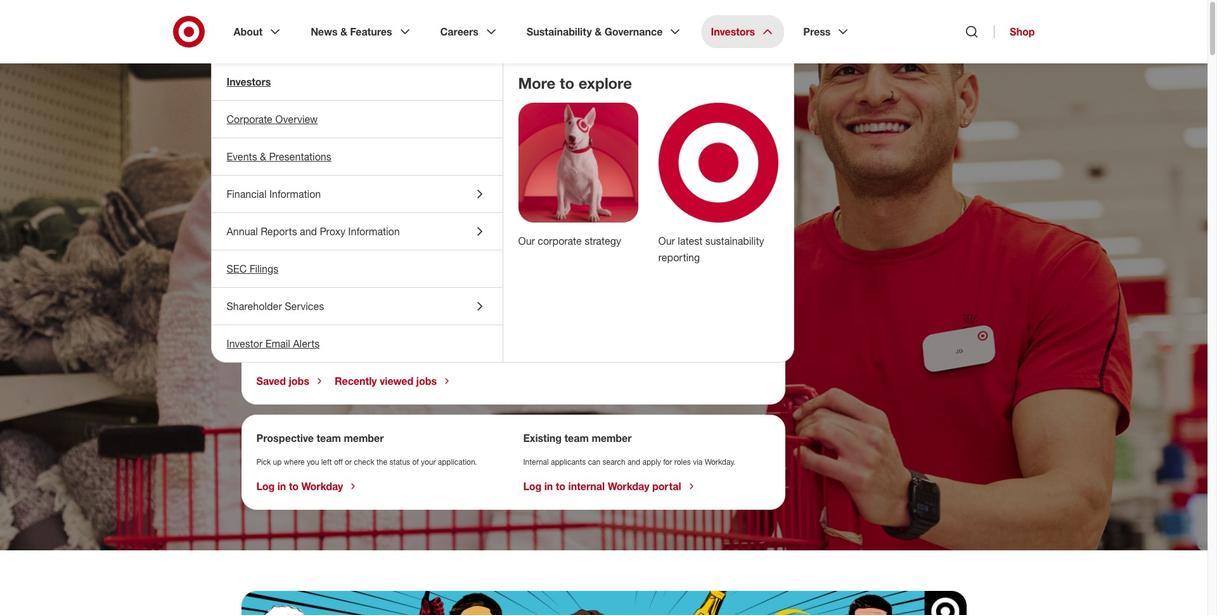 Task type: vqa. For each thing, say whether or not it's contained in the screenshot.
News
yes



Task type: locate. For each thing, give the bounding box(es) containing it.
1 vertical spatial investors link
[[212, 63, 503, 100]]

member
[[344, 432, 384, 445], [592, 432, 632, 445]]

portal
[[653, 480, 682, 493]]

information up sec filings link
[[348, 225, 400, 238]]

somewhere
[[380, 125, 661, 187]]

0 horizontal spatial in
[[278, 480, 286, 493]]

0 vertical spatial investors link
[[702, 15, 785, 48]]

log down pick
[[257, 480, 275, 493]]

log
[[257, 480, 275, 493], [524, 480, 542, 493]]

1 vertical spatial investors
[[227, 75, 271, 88]]

1 horizontal spatial workday
[[608, 480, 650, 493]]

services
[[285, 300, 324, 313]]

you inside careers work somewhere you love.
[[241, 181, 328, 243]]

our for our latest sustainability reporting
[[659, 235, 675, 247]]

None search field
[[251, 335, 775, 363]]

0 horizontal spatial information
[[270, 188, 321, 200]]

None text field
[[257, 335, 377, 363], [388, 335, 508, 363], [257, 335, 377, 363], [388, 335, 508, 363]]

jobs
[[289, 375, 310, 388], [416, 375, 437, 388]]

1 member from the left
[[344, 432, 384, 445]]

1 horizontal spatial our
[[659, 235, 675, 247]]

financial information
[[227, 188, 321, 200]]

in down up
[[278, 480, 286, 493]]

log down internal
[[524, 480, 542, 493]]

0 vertical spatial you
[[241, 181, 328, 243]]

latest
[[678, 235, 703, 247]]

1 vertical spatial careers
[[241, 104, 299, 123]]

investors link
[[702, 15, 785, 48], [212, 63, 503, 100]]

your
[[421, 457, 436, 467]]

shareholder services
[[227, 300, 324, 313]]

1 horizontal spatial jobs
[[416, 375, 437, 388]]

workday down internal applicants can search and apply for roles via workday.
[[608, 480, 650, 493]]

1 horizontal spatial careers
[[441, 25, 479, 38]]

jobs right viewed
[[416, 375, 437, 388]]

information
[[270, 188, 321, 200], [348, 225, 400, 238]]

jobs right saved
[[289, 375, 310, 388]]

more
[[519, 74, 556, 93]]

can
[[588, 457, 601, 467]]

annual reports and proxy information
[[227, 225, 400, 238]]

0 vertical spatial careers
[[441, 25, 479, 38]]

2 team from the left
[[565, 432, 589, 445]]

sec
[[227, 263, 247, 275]]

2 workday from the left
[[608, 480, 650, 493]]

email
[[266, 337, 290, 350]]

reports
[[261, 225, 297, 238]]

work
[[241, 125, 366, 187]]

to inside site navigation element
[[560, 74, 575, 93]]

1 log from the left
[[257, 480, 275, 493]]

1 vertical spatial and
[[628, 457, 641, 467]]

to down applicants
[[556, 480, 566, 493]]

corporate overview
[[227, 113, 318, 126]]

careers inside careers work somewhere you love.
[[241, 104, 299, 123]]

careers work somewhere you love.
[[241, 104, 661, 243]]

2 jobs from the left
[[416, 375, 437, 388]]

0 horizontal spatial investors
[[227, 75, 271, 88]]

member for prospective team member
[[344, 432, 384, 445]]

financial information link
[[212, 176, 503, 212]]

1 horizontal spatial team
[[565, 432, 589, 445]]

annual
[[227, 225, 258, 238]]

job search group
[[251, 335, 775, 363]]

0 horizontal spatial jobs
[[289, 375, 310, 388]]

0 horizontal spatial and
[[300, 225, 317, 238]]

1 horizontal spatial log
[[524, 480, 542, 493]]

and inside site navigation element
[[300, 225, 317, 238]]

1 horizontal spatial investors
[[711, 25, 756, 38]]

of
[[413, 457, 419, 467]]

1 workday from the left
[[302, 480, 343, 493]]

team
[[317, 432, 341, 445], [565, 432, 589, 445]]

in down internal
[[545, 480, 553, 493]]

& right news
[[341, 25, 348, 38]]

in for workday
[[278, 480, 286, 493]]

apply
[[643, 457, 661, 467]]

2 horizontal spatial &
[[595, 25, 602, 38]]

to for existing team member
[[556, 480, 566, 493]]

0 horizontal spatial log
[[257, 480, 275, 493]]

internal applicants can search and apply for roles via workday.
[[524, 457, 736, 467]]

careers for careers
[[441, 25, 479, 38]]

our left corporate
[[519, 235, 535, 247]]

left
[[321, 457, 332, 467]]

our corporate strategy
[[519, 235, 622, 247]]

to down the where
[[289, 480, 299, 493]]

1 team from the left
[[317, 432, 341, 445]]

information down the presentations at the left top
[[270, 188, 321, 200]]

1 vertical spatial you
[[307, 457, 319, 467]]

site navigation element
[[0, 0, 1218, 615]]

1 in from the left
[[278, 480, 286, 493]]

our latest sustainability reporting
[[659, 235, 765, 264]]

1 vertical spatial information
[[348, 225, 400, 238]]

target's mascot bullseye in front of red background image
[[519, 103, 638, 223]]

our latest sustainability reporting link
[[659, 235, 765, 264]]

and left apply
[[628, 457, 641, 467]]

0 vertical spatial and
[[300, 225, 317, 238]]

in
[[278, 480, 286, 493], [545, 480, 553, 493]]

& left governance
[[595, 25, 602, 38]]

news
[[311, 25, 338, 38]]

&
[[341, 25, 348, 38], [595, 25, 602, 38], [260, 150, 267, 163]]

press link
[[795, 15, 860, 48]]

1 horizontal spatial in
[[545, 480, 553, 493]]

careers for careers work somewhere you love.
[[241, 104, 299, 123]]

and
[[300, 225, 317, 238], [628, 457, 641, 467]]

2 in from the left
[[545, 480, 553, 493]]

workday down the 'left'
[[302, 480, 343, 493]]

existing
[[524, 432, 562, 445]]

member up check
[[344, 432, 384, 445]]

1 horizontal spatial &
[[341, 25, 348, 38]]

team up applicants
[[565, 432, 589, 445]]

0 horizontal spatial our
[[519, 235, 535, 247]]

careers
[[441, 25, 479, 38], [241, 104, 299, 123]]

up
[[273, 457, 282, 467]]

off
[[334, 457, 343, 467]]

you for up
[[307, 457, 319, 467]]

our up reporting
[[659, 235, 675, 247]]

0 horizontal spatial careers
[[241, 104, 299, 123]]

log in to internal workday portal link
[[524, 480, 697, 493]]

0 horizontal spatial team
[[317, 432, 341, 445]]

our inside our latest sustainability reporting
[[659, 235, 675, 247]]

team up the 'left'
[[317, 432, 341, 445]]

0 horizontal spatial &
[[260, 150, 267, 163]]

investors
[[711, 25, 756, 38], [227, 75, 271, 88]]

governance
[[605, 25, 663, 38]]

0 horizontal spatial member
[[344, 432, 384, 445]]

saved jobs link
[[257, 375, 325, 388]]

our
[[519, 235, 535, 247], [659, 235, 675, 247]]

workday
[[302, 480, 343, 493], [608, 480, 650, 493]]

to
[[560, 74, 575, 93], [289, 480, 299, 493], [556, 480, 566, 493]]

2 member from the left
[[592, 432, 632, 445]]

1 horizontal spatial member
[[592, 432, 632, 445]]

1 jobs from the left
[[289, 375, 310, 388]]

member up the search
[[592, 432, 632, 445]]

to right more
[[560, 74, 575, 93]]

you
[[241, 181, 328, 243], [307, 457, 319, 467]]

2 log from the left
[[524, 480, 542, 493]]

and left proxy
[[300, 225, 317, 238]]

& right events
[[260, 150, 267, 163]]

1 our from the left
[[519, 235, 535, 247]]

events & presentations
[[227, 150, 332, 163]]

sec filings
[[227, 263, 279, 275]]

corporate overview link
[[212, 101, 503, 138]]

careers inside site navigation element
[[441, 25, 479, 38]]

0 vertical spatial investors
[[711, 25, 756, 38]]

pick up where you left off or check the status of your application.
[[257, 457, 477, 467]]

0 horizontal spatial workday
[[302, 480, 343, 493]]

for
[[664, 457, 673, 467]]

& for sustainability
[[595, 25, 602, 38]]

2 our from the left
[[659, 235, 675, 247]]

events & presentations link
[[212, 138, 503, 175]]

0 vertical spatial information
[[270, 188, 321, 200]]



Task type: describe. For each thing, give the bounding box(es) containing it.
sustainability & governance link
[[518, 15, 692, 48]]

internal
[[569, 480, 605, 493]]

1 horizontal spatial investors link
[[702, 15, 785, 48]]

applicants
[[551, 457, 586, 467]]

our for our corporate strategy
[[519, 235, 535, 247]]

1 horizontal spatial information
[[348, 225, 400, 238]]

log for log in to internal workday portal
[[524, 480, 542, 493]]

saved jobs
[[257, 375, 310, 388]]

investor email alerts link
[[212, 325, 503, 362]]

& for events
[[260, 150, 267, 163]]

shop
[[1010, 25, 1035, 38]]

roles
[[675, 457, 691, 467]]

& for news
[[341, 25, 348, 38]]

target bullseye logo image
[[659, 103, 779, 223]]

news & features link
[[302, 15, 422, 48]]

in for internal
[[545, 480, 553, 493]]

overview
[[276, 113, 318, 126]]

existing team member
[[524, 432, 632, 445]]

status
[[390, 457, 410, 467]]

where
[[284, 457, 305, 467]]

investor email alerts
[[227, 337, 320, 350]]

explore
[[579, 74, 632, 93]]

shop link
[[995, 25, 1035, 38]]

reporting
[[659, 251, 700, 264]]

our corporate strategy link
[[519, 235, 622, 247]]

corporate
[[538, 235, 582, 247]]

about link
[[225, 15, 292, 48]]

log in to workday
[[257, 480, 343, 493]]

sec filings link
[[212, 251, 503, 287]]

application.
[[438, 457, 477, 467]]

presentations
[[269, 150, 332, 163]]

press
[[804, 25, 831, 38]]

team for prospective
[[317, 432, 341, 445]]

sustainability
[[527, 25, 592, 38]]

sustainability
[[706, 235, 765, 247]]

pick
[[257, 457, 271, 467]]

0 horizontal spatial investors link
[[212, 63, 503, 100]]

news & features
[[311, 25, 392, 38]]

or
[[345, 457, 352, 467]]

workday.
[[705, 457, 736, 467]]

corporate
[[227, 113, 273, 126]]

about
[[234, 25, 263, 38]]

careers link
[[432, 15, 508, 48]]

investor
[[227, 337, 263, 350]]

alerts
[[293, 337, 320, 350]]

log for log in to workday
[[257, 480, 275, 493]]

proxy
[[320, 225, 346, 238]]

log in to workday link
[[257, 480, 359, 493]]

log in to internal workday portal
[[524, 480, 682, 493]]

features
[[350, 25, 392, 38]]

filings
[[250, 263, 279, 275]]

internal
[[524, 457, 549, 467]]

information inside 'link'
[[270, 188, 321, 200]]

saved
[[257, 375, 286, 388]]

annual reports and proxy information link
[[212, 213, 503, 250]]

love.
[[342, 181, 452, 243]]

financial
[[227, 188, 267, 200]]

recently viewed jobs link
[[335, 375, 452, 388]]

you for work
[[241, 181, 328, 243]]

strategy
[[585, 235, 622, 247]]

shareholder services link
[[212, 288, 503, 325]]

the
[[377, 457, 388, 467]]

viewed
[[380, 375, 414, 388]]

prospective team member
[[257, 432, 384, 445]]

recently viewed jobs
[[335, 375, 437, 388]]

recently
[[335, 375, 377, 388]]

more to explore
[[519, 74, 632, 93]]

check
[[354, 457, 375, 467]]

sustainability & governance
[[527, 25, 663, 38]]

member for existing team member
[[592, 432, 632, 445]]

via
[[693, 457, 703, 467]]

events
[[227, 150, 257, 163]]

team for existing
[[565, 432, 589, 445]]

1 horizontal spatial and
[[628, 457, 641, 467]]

search
[[603, 457, 626, 467]]

prospective
[[257, 432, 314, 445]]

to for prospective team member
[[289, 480, 299, 493]]

shareholder
[[227, 300, 282, 313]]



